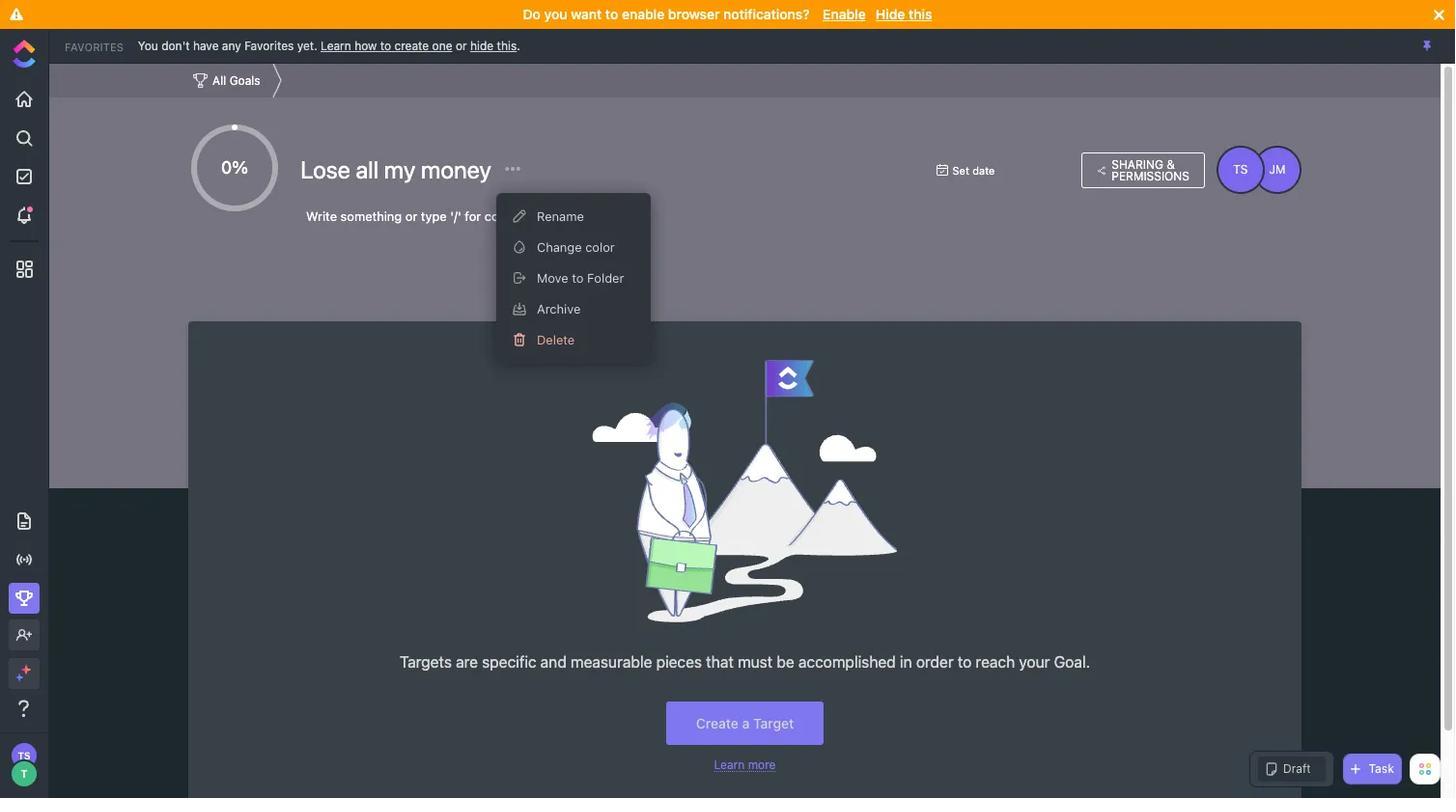 Task type: locate. For each thing, give the bounding box(es) containing it.
enable
[[823, 6, 866, 22]]

1 vertical spatial this
[[497, 38, 517, 53]]

folder
[[587, 270, 624, 285]]

color
[[586, 239, 615, 255]]

measurable
[[571, 654, 652, 671]]

any
[[222, 38, 241, 53]]

learn right yet.
[[321, 38, 351, 53]]

do
[[523, 6, 541, 22]]

0 vertical spatial this
[[909, 6, 933, 22]]

pieces
[[656, 654, 702, 671]]

browser
[[668, 6, 720, 22]]

to
[[606, 6, 619, 22], [380, 38, 391, 53], [572, 270, 584, 285], [958, 654, 972, 671]]

favorites right any
[[245, 38, 294, 53]]

rename
[[537, 208, 584, 224]]

sharing & permissions
[[1112, 157, 1190, 183]]

change color button
[[504, 232, 643, 263]]

0 horizontal spatial favorites
[[65, 40, 123, 53]]

to right how
[[380, 38, 391, 53]]

1 vertical spatial learn
[[714, 759, 745, 773]]

0 horizontal spatial learn
[[321, 38, 351, 53]]

yet.
[[297, 38, 318, 53]]

how
[[355, 38, 377, 53]]

move to folder link
[[504, 263, 643, 294]]

this
[[909, 6, 933, 22], [497, 38, 517, 53]]

you
[[544, 6, 568, 22]]

1 horizontal spatial this
[[909, 6, 933, 22]]

favorites
[[245, 38, 294, 53], [65, 40, 123, 53]]

permissions
[[1112, 169, 1190, 183]]

to right want
[[606, 6, 619, 22]]

do you want to enable browser notifications? enable hide this
[[523, 6, 933, 22]]

sharing
[[1112, 157, 1164, 171]]

your
[[1019, 654, 1050, 671]]

move to folder
[[537, 270, 624, 285]]

.
[[517, 38, 520, 53]]

hide
[[470, 38, 494, 53]]

one
[[432, 38, 453, 53]]

archive
[[537, 301, 581, 316]]

all
[[356, 156, 379, 184]]

all goals
[[213, 73, 260, 87]]

targets
[[400, 654, 452, 671]]

learn
[[321, 38, 351, 53], [714, 759, 745, 773]]

want
[[571, 6, 602, 22]]

targets are specific and measurable pieces that must be accomplished in order to reach your goal.
[[400, 654, 1091, 671]]

don't
[[161, 38, 190, 53]]

1 horizontal spatial favorites
[[245, 38, 294, 53]]

lose all my money
[[300, 156, 497, 184]]

learn more
[[714, 759, 776, 773]]

specific
[[482, 654, 537, 671]]

0 vertical spatial learn
[[321, 38, 351, 53]]

learn left the more
[[714, 759, 745, 773]]

all goals link
[[188, 68, 265, 93]]

favorites left you
[[65, 40, 123, 53]]

delete
[[537, 332, 575, 347]]

create
[[395, 38, 429, 53]]



Task type: vqa. For each thing, say whether or not it's contained in the screenshot.
Delete
yes



Task type: describe. For each thing, give the bounding box(es) containing it.
move
[[537, 270, 569, 285]]

hide
[[876, 6, 905, 22]]

more
[[748, 759, 776, 773]]

lose
[[300, 156, 350, 184]]

or
[[456, 38, 467, 53]]

hide this link
[[470, 38, 517, 53]]

have
[[193, 38, 219, 53]]

enable
[[622, 6, 665, 22]]

0 horizontal spatial this
[[497, 38, 517, 53]]

reach
[[976, 654, 1015, 671]]

&
[[1167, 157, 1175, 171]]

to right move
[[572, 270, 584, 285]]

learn more link
[[714, 759, 776, 773]]

learn how to create one link
[[321, 38, 453, 53]]

you
[[138, 38, 158, 53]]

archive link
[[504, 294, 643, 325]]

must
[[738, 654, 773, 671]]

change color
[[537, 239, 615, 255]]

in
[[900, 654, 912, 671]]

task
[[1369, 762, 1395, 777]]

delete link
[[504, 325, 643, 355]]

rename link
[[504, 201, 643, 232]]

create a target
[[696, 716, 794, 732]]

are
[[456, 654, 478, 671]]

order
[[916, 654, 954, 671]]

notifications?
[[724, 6, 810, 22]]

and
[[541, 654, 567, 671]]

to right order
[[958, 654, 972, 671]]

goal.
[[1054, 654, 1091, 671]]

1 horizontal spatial learn
[[714, 759, 745, 773]]

that
[[706, 654, 734, 671]]

money
[[421, 156, 491, 184]]

change
[[537, 239, 582, 255]]

you don't have any favorites yet. learn how to create one or hide this .
[[138, 38, 520, 53]]

my
[[384, 156, 416, 184]]

accomplished
[[799, 654, 896, 671]]

be
[[777, 654, 795, 671]]



